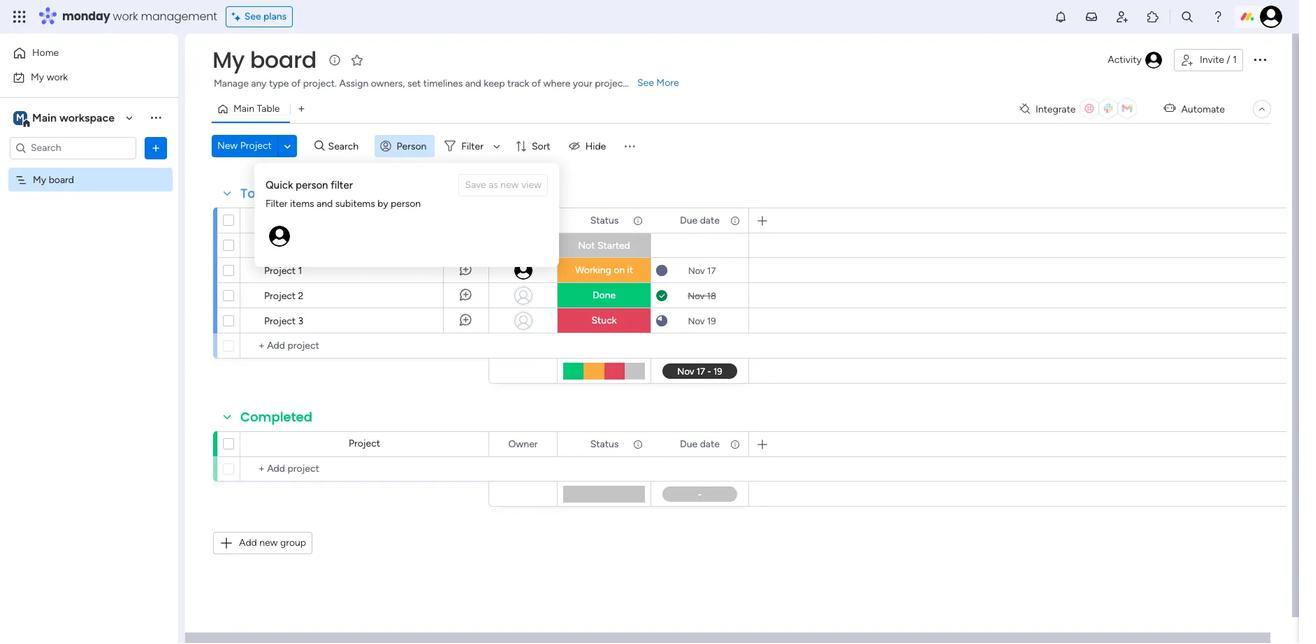Task type: locate. For each thing, give the bounding box(es) containing it.
1 vertical spatial status field
[[587, 437, 623, 452]]

of
[[292, 78, 301, 89], [532, 78, 541, 89]]

+ Add project text field
[[248, 338, 482, 354], [248, 461, 482, 478]]

filter
[[462, 140, 484, 152], [266, 198, 288, 210]]

person
[[296, 179, 328, 191], [391, 198, 421, 210]]

1 horizontal spatial of
[[532, 78, 541, 89]]

and right items
[[317, 198, 333, 210]]

0 horizontal spatial person
[[296, 179, 328, 191]]

0 vertical spatial board
[[250, 44, 317, 76]]

1 nov from the top
[[688, 265, 705, 276]]

1 vertical spatial and
[[317, 198, 333, 210]]

see left more
[[638, 77, 654, 89]]

invite / 1
[[1200, 54, 1238, 66]]

nov 19
[[688, 316, 716, 326]]

person
[[397, 140, 427, 152]]

0 horizontal spatial board
[[49, 174, 74, 186]]

main
[[234, 103, 255, 115], [32, 111, 57, 124]]

1 vertical spatial new
[[264, 240, 285, 252]]

menu image
[[623, 139, 637, 153]]

1 vertical spatial options image
[[149, 141, 163, 155]]

due
[[680, 214, 698, 226], [680, 438, 698, 450]]

0 vertical spatial date
[[700, 214, 720, 226]]

1 vertical spatial new project
[[264, 240, 319, 252]]

and left keep
[[465, 78, 482, 89]]

2 vertical spatial nov
[[688, 316, 705, 326]]

0 horizontal spatial and
[[317, 198, 333, 210]]

19
[[707, 316, 716, 326]]

column information image
[[730, 215, 741, 226], [730, 439, 741, 450]]

filter down quick
[[266, 198, 288, 210]]

0 horizontal spatial options image
[[149, 141, 163, 155]]

18
[[707, 291, 717, 301]]

3
[[298, 315, 304, 327]]

1 up the 2
[[298, 265, 302, 277]]

new
[[260, 537, 278, 549]]

1 horizontal spatial options image
[[1252, 51, 1269, 68]]

stuck
[[592, 315, 617, 327]]

0 vertical spatial work
[[113, 8, 138, 24]]

To-do field
[[237, 185, 283, 203]]

items
[[290, 198, 314, 210]]

new down main table button
[[217, 140, 238, 152]]

my
[[213, 44, 245, 76], [31, 71, 44, 83], [33, 174, 46, 186]]

0 vertical spatial + add project text field
[[248, 338, 482, 354]]

project
[[240, 140, 272, 152], [287, 240, 319, 252], [264, 265, 296, 277], [264, 290, 296, 302], [264, 315, 296, 327], [349, 438, 380, 450]]

options image down the workspace options image
[[149, 141, 163, 155]]

not started
[[578, 240, 631, 252]]

work
[[113, 8, 138, 24], [47, 71, 68, 83]]

0 vertical spatial status field
[[587, 213, 623, 228]]

0 vertical spatial see
[[245, 10, 261, 22]]

0 vertical spatial my board
[[213, 44, 317, 76]]

new project inside button
[[217, 140, 272, 152]]

autopilot image
[[1164, 99, 1176, 117]]

17
[[708, 265, 716, 276]]

my board inside my board list box
[[33, 174, 74, 186]]

0 horizontal spatial new
[[217, 140, 238, 152]]

show board description image
[[327, 53, 343, 67]]

0 horizontal spatial of
[[292, 78, 301, 89]]

automate
[[1182, 103, 1226, 115]]

1 vertical spatial + add project text field
[[248, 461, 482, 478]]

filter left arrow down icon
[[462, 140, 484, 152]]

my board
[[213, 44, 317, 76], [33, 174, 74, 186]]

monday
[[62, 8, 110, 24]]

work right monday
[[113, 8, 138, 24]]

2 of from the left
[[532, 78, 541, 89]]

1 vertical spatial nov
[[688, 291, 705, 301]]

working
[[575, 264, 612, 276]]

date
[[700, 214, 720, 226], [700, 438, 720, 450]]

my board list box
[[0, 165, 178, 380]]

new project up project 1
[[264, 240, 319, 252]]

my board down the search in workspace field
[[33, 174, 74, 186]]

1 vertical spatial my board
[[33, 174, 74, 186]]

0 horizontal spatial main
[[32, 111, 57, 124]]

my board up any
[[213, 44, 317, 76]]

1 horizontal spatial person
[[391, 198, 421, 210]]

nov for 1
[[688, 265, 705, 276]]

due date field for second column information icon from the bottom of the page
[[677, 213, 724, 228]]

2 nov from the top
[[688, 291, 705, 301]]

0 horizontal spatial see
[[245, 10, 261, 22]]

1 horizontal spatial new
[[264, 240, 285, 252]]

add view image
[[299, 104, 305, 114]]

board up type
[[250, 44, 317, 76]]

my work
[[31, 71, 68, 83]]

keep
[[484, 78, 505, 89]]

sort
[[532, 140, 551, 152]]

0 vertical spatial status
[[591, 214, 619, 226]]

1 vertical spatial board
[[49, 174, 74, 186]]

plans
[[264, 10, 287, 22]]

0 vertical spatial column information image
[[730, 215, 741, 226]]

more
[[657, 77, 679, 89]]

my up "manage"
[[213, 44, 245, 76]]

project inside button
[[240, 140, 272, 152]]

filter for filter
[[462, 140, 484, 152]]

person right by
[[391, 198, 421, 210]]

quick person filter
[[266, 179, 353, 191]]

hide
[[586, 140, 606, 152]]

add new group
[[239, 537, 306, 549]]

owner
[[509, 438, 538, 450]]

hide button
[[563, 135, 615, 157]]

options image
[[1252, 51, 1269, 68], [149, 141, 163, 155]]

Due date field
[[677, 213, 724, 228], [677, 437, 724, 452]]

new project down main table button
[[217, 140, 272, 152]]

1 vertical spatial due
[[680, 438, 698, 450]]

0 vertical spatial 1
[[1234, 54, 1238, 66]]

project for project 2
[[264, 290, 296, 302]]

1 horizontal spatial and
[[465, 78, 482, 89]]

0 vertical spatial column information image
[[633, 215, 644, 226]]

my down the search in workspace field
[[33, 174, 46, 186]]

new
[[217, 140, 238, 152], [264, 240, 285, 252]]

new up project 1
[[264, 240, 285, 252]]

see more link
[[636, 76, 681, 90]]

board down the search in workspace field
[[49, 174, 74, 186]]

0 vertical spatial options image
[[1252, 51, 1269, 68]]

0 horizontal spatial filter
[[266, 198, 288, 210]]

main left table
[[234, 103, 255, 115]]

workspace image
[[13, 110, 27, 126]]

1 due date field from the top
[[677, 213, 724, 228]]

1 due date from the top
[[680, 214, 720, 226]]

1 vertical spatial column information image
[[633, 439, 644, 450]]

nov 18
[[688, 291, 717, 301]]

see for see more
[[638, 77, 654, 89]]

0 horizontal spatial work
[[47, 71, 68, 83]]

0 vertical spatial due date field
[[677, 213, 724, 228]]

2 due from the top
[[680, 438, 698, 450]]

1 horizontal spatial main
[[234, 103, 255, 115]]

1
[[1234, 54, 1238, 66], [298, 265, 302, 277]]

1 vertical spatial work
[[47, 71, 68, 83]]

see plans
[[245, 10, 287, 22]]

of right track
[[532, 78, 541, 89]]

see more
[[638, 77, 679, 89]]

nov left 17
[[688, 265, 705, 276]]

by
[[378, 198, 388, 210]]

v2 search image
[[315, 138, 325, 154]]

your
[[573, 78, 593, 89]]

1 date from the top
[[700, 214, 720, 226]]

see
[[245, 10, 261, 22], [638, 77, 654, 89]]

1 horizontal spatial see
[[638, 77, 654, 89]]

1 vertical spatial see
[[638, 77, 654, 89]]

due date
[[680, 214, 720, 226], [680, 438, 720, 450]]

1 status field from the top
[[587, 213, 623, 228]]

nov 17
[[688, 265, 716, 276]]

group
[[280, 537, 306, 549]]

management
[[141, 8, 217, 24]]

0 vertical spatial filter
[[462, 140, 484, 152]]

options image right /
[[1252, 51, 1269, 68]]

1 vertical spatial column information image
[[730, 439, 741, 450]]

of right type
[[292, 78, 301, 89]]

1 horizontal spatial board
[[250, 44, 317, 76]]

it
[[628, 264, 634, 276]]

status
[[591, 214, 619, 226], [591, 438, 619, 450]]

status field for completed
[[587, 437, 623, 452]]

1 right /
[[1234, 54, 1238, 66]]

stands.
[[629, 78, 660, 89]]

do
[[263, 185, 280, 202]]

2 status from the top
[[591, 438, 619, 450]]

filter inside popup button
[[462, 140, 484, 152]]

person up items
[[296, 179, 328, 191]]

dapulse integrations image
[[1020, 104, 1031, 114]]

0 vertical spatial nov
[[688, 265, 705, 276]]

1 horizontal spatial 1
[[1234, 54, 1238, 66]]

main inside main table button
[[234, 103, 255, 115]]

see inside button
[[245, 10, 261, 22]]

work down home at the left
[[47, 71, 68, 83]]

3 nov from the top
[[688, 316, 705, 326]]

type
[[269, 78, 289, 89]]

2 status field from the top
[[587, 437, 623, 452]]

1 vertical spatial 1
[[298, 265, 302, 277]]

1 + add project text field from the top
[[248, 338, 482, 354]]

main inside workspace selection element
[[32, 111, 57, 124]]

completed
[[241, 408, 313, 426]]

1 horizontal spatial work
[[113, 8, 138, 24]]

2 column information image from the top
[[633, 439, 644, 450]]

date for 2nd column information icon from the top of the page
[[700, 438, 720, 450]]

0 horizontal spatial my board
[[33, 174, 74, 186]]

option
[[0, 167, 178, 170]]

1 vertical spatial date
[[700, 438, 720, 450]]

see left plans
[[245, 10, 261, 22]]

nov left the 19
[[688, 316, 705, 326]]

Status field
[[587, 213, 623, 228], [587, 437, 623, 452]]

2 date from the top
[[700, 438, 720, 450]]

workspace options image
[[149, 111, 163, 125]]

nov left 18
[[688, 291, 705, 301]]

activity
[[1108, 54, 1142, 66]]

main workspace
[[32, 111, 115, 124]]

1 column information image from the top
[[730, 215, 741, 226]]

2 column information image from the top
[[730, 439, 741, 450]]

activity button
[[1103, 49, 1169, 71]]

1 due from the top
[[680, 214, 698, 226]]

see for see plans
[[245, 10, 261, 22]]

new project
[[217, 140, 272, 152], [264, 240, 319, 252]]

on
[[614, 264, 625, 276]]

1 vertical spatial due date field
[[677, 437, 724, 452]]

person button
[[374, 135, 435, 157]]

0 vertical spatial due
[[680, 214, 698, 226]]

nov
[[688, 265, 705, 276], [688, 291, 705, 301], [688, 316, 705, 326]]

work inside button
[[47, 71, 68, 83]]

add
[[239, 537, 257, 549]]

2 due date field from the top
[[677, 437, 724, 452]]

0 vertical spatial new
[[217, 140, 238, 152]]

1 horizontal spatial filter
[[462, 140, 484, 152]]

1 column information image from the top
[[633, 215, 644, 226]]

1 status from the top
[[591, 214, 619, 226]]

column information image
[[633, 215, 644, 226], [633, 439, 644, 450]]

arrow down image
[[489, 138, 505, 155]]

1 inside button
[[1234, 54, 1238, 66]]

0 vertical spatial new project
[[217, 140, 272, 152]]

1 vertical spatial filter
[[266, 198, 288, 210]]

sort button
[[510, 135, 559, 157]]

my down home at the left
[[31, 71, 44, 83]]

2 due date from the top
[[680, 438, 720, 450]]

0 vertical spatial due date
[[680, 214, 720, 226]]

1 vertical spatial due date
[[680, 438, 720, 450]]

filter for filter items and subitems by person
[[266, 198, 288, 210]]

status field for to-do
[[587, 213, 623, 228]]

main right "workspace" icon at the top left of page
[[32, 111, 57, 124]]

1 vertical spatial status
[[591, 438, 619, 450]]

subitems
[[335, 198, 375, 210]]

due for second column information icon from the bottom of the page due date field
[[680, 214, 698, 226]]



Task type: vqa. For each thing, say whether or not it's contained in the screenshot.
This on the top of the page
no



Task type: describe. For each thing, give the bounding box(es) containing it.
assign
[[339, 78, 369, 89]]

column information image for to-do
[[633, 215, 644, 226]]

invite members image
[[1116, 10, 1130, 24]]

2
[[298, 290, 304, 302]]

home button
[[8, 42, 150, 64]]

set
[[408, 78, 421, 89]]

project for project 1
[[264, 265, 296, 277]]

home
[[32, 47, 59, 59]]

angle down image
[[284, 141, 291, 151]]

1 vertical spatial person
[[391, 198, 421, 210]]

Owner field
[[505, 437, 542, 452]]

not
[[578, 240, 595, 252]]

project 1
[[264, 265, 302, 277]]

track
[[508, 78, 530, 89]]

status for to-do
[[591, 214, 619, 226]]

new project button
[[212, 135, 277, 157]]

Completed field
[[237, 408, 316, 427]]

monday work management
[[62, 8, 217, 24]]

done
[[593, 289, 616, 301]]

project for project 3
[[264, 315, 296, 327]]

add to favorites image
[[350, 53, 364, 67]]

m
[[16, 112, 24, 123]]

apps image
[[1147, 10, 1161, 24]]

main for main table
[[234, 103, 255, 115]]

my inside button
[[31, 71, 44, 83]]

main for main workspace
[[32, 111, 57, 124]]

see plans button
[[226, 6, 293, 27]]

inbox image
[[1085, 10, 1099, 24]]

due date field for 2nd column information icon from the top of the page
[[677, 437, 724, 452]]

any
[[251, 78, 267, 89]]

manage
[[214, 78, 249, 89]]

jacob simon image
[[1261, 6, 1283, 28]]

new inside button
[[217, 140, 238, 152]]

due for due date field related to 2nd column information icon from the top of the page
[[680, 438, 698, 450]]

invite / 1 button
[[1175, 49, 1244, 71]]

workspace selection element
[[13, 109, 117, 128]]

search everything image
[[1181, 10, 1195, 24]]

0 horizontal spatial 1
[[298, 265, 302, 277]]

due date for due date field related to 2nd column information icon from the top of the page
[[680, 438, 720, 450]]

where
[[544, 78, 571, 89]]

work for my
[[47, 71, 68, 83]]

due date for second column information icon from the bottom of the page due date field
[[680, 214, 720, 226]]

project for project
[[349, 438, 380, 450]]

filter
[[331, 179, 353, 191]]

select product image
[[13, 10, 27, 24]]

invite
[[1200, 54, 1225, 66]]

collapse board header image
[[1257, 103, 1268, 115]]

2 + add project text field from the top
[[248, 461, 482, 478]]

1 of from the left
[[292, 78, 301, 89]]

Search in workspace field
[[29, 140, 117, 156]]

main table
[[234, 103, 280, 115]]

project
[[595, 78, 627, 89]]

date for second column information icon from the bottom of the page
[[700, 214, 720, 226]]

integrate
[[1036, 103, 1076, 115]]

Search field
[[325, 136, 367, 156]]

work for monday
[[113, 8, 138, 24]]

add new group button
[[213, 532, 313, 554]]

to-do
[[241, 185, 280, 202]]

nov for 2
[[688, 291, 705, 301]]

project 2
[[264, 290, 304, 302]]

status for completed
[[591, 438, 619, 450]]

/
[[1227, 54, 1231, 66]]

table
[[257, 103, 280, 115]]

my inside list box
[[33, 174, 46, 186]]

started
[[598, 240, 631, 252]]

My board field
[[209, 44, 320, 76]]

1 horizontal spatial my board
[[213, 44, 317, 76]]

manage any type of project. assign owners, set timelines and keep track of where your project stands.
[[214, 78, 660, 89]]

timelines
[[424, 78, 463, 89]]

filter items and subitems by person
[[266, 198, 421, 210]]

main table button
[[212, 98, 290, 120]]

v2 done deadline image
[[657, 289, 668, 302]]

my work button
[[8, 66, 150, 88]]

workspace
[[59, 111, 115, 124]]

column information image for completed
[[633, 439, 644, 450]]

filter button
[[439, 135, 505, 157]]

notifications image
[[1054, 10, 1068, 24]]

to-
[[241, 185, 263, 202]]

0 vertical spatial and
[[465, 78, 482, 89]]

help image
[[1212, 10, 1226, 24]]

owners,
[[371, 78, 405, 89]]

0 vertical spatial person
[[296, 179, 328, 191]]

board inside my board list box
[[49, 174, 74, 186]]

working on it
[[575, 264, 634, 276]]

quick
[[266, 179, 293, 191]]

project.
[[303, 78, 337, 89]]

project 3
[[264, 315, 304, 327]]



